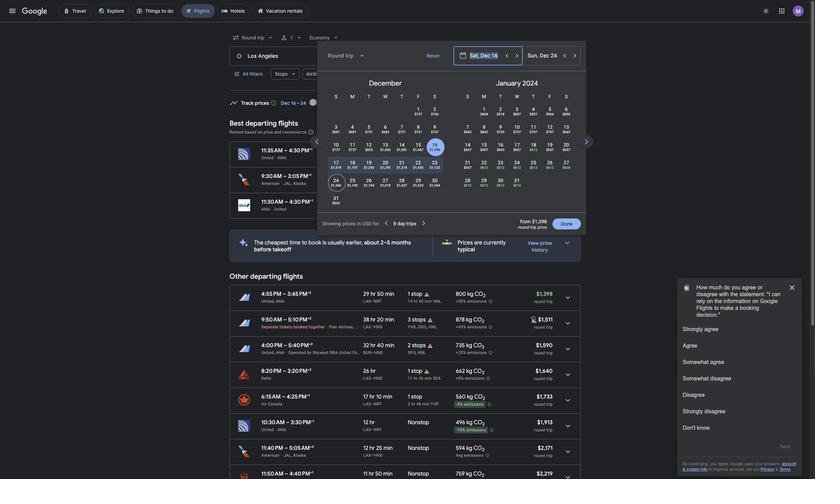 Task type: vqa. For each thing, say whether or not it's contained in the screenshot.


Task type: locate. For each thing, give the bounding box(es) containing it.
skywest
[[313, 351, 329, 356]]

10 $737
[[332, 142, 340, 152]]

+ for 11:50 am
[[310, 471, 312, 475]]

flight details. leaves los angeles international airport at 4:55 pm on saturday, december 16 and arrives at narita international airport at 3:45 pm on monday, december 18. image
[[560, 290, 576, 306]]

27 $638
[[563, 160, 571, 170]]

10 $707
[[513, 124, 521, 134]]

m down the bags popup button
[[351, 94, 355, 99]]

3 nonstop flight. element from the top
[[408, 420, 429, 428]]

31
[[515, 178, 520, 183], [333, 196, 339, 201]]

6 lax from the top
[[363, 402, 371, 407]]

2 t from the left
[[401, 94, 404, 99]]

0 vertical spatial nrt
[[374, 299, 382, 304]]

0 horizontal spatial 28
[[399, 178, 405, 183]]

25 inside '25 $612'
[[531, 160, 537, 166]]

$842 right bag
[[464, 130, 472, 134]]

co up +8% emissions
[[474, 368, 482, 375]]

delta
[[261, 377, 271, 381]]

0 vertical spatial alaska
[[293, 181, 306, 186]]

Departure time: 4:00 PM. text field
[[261, 343, 282, 349]]

2 - from the top
[[456, 403, 458, 407]]

flight details. leaves hollywood burbank airport at 4:00 pm on saturday, december 16 and arrives at haneda airport at 5:40 pm on monday, december 18. image
[[560, 341, 576, 358]]

$657 for 14
[[464, 148, 472, 152]]

$707 for 10
[[513, 130, 521, 134]]

2 , 731 us dollars element from the left
[[398, 130, 406, 134]]

Arrival time: 4:25 PM on  Sunday, December 17. text field
[[287, 394, 310, 401]]

 image down 11:30 am
[[272, 207, 273, 212]]

12 down , 964 us dollars element at the right
[[547, 124, 553, 130]]

flight details. leaves los angeles international airport at 6:15 am on saturday, december 16 and arrives at narita international airport at 4:25 pm on sunday, december 17. image
[[560, 393, 576, 409]]

2 , 681 us dollars element from the left
[[349, 130, 357, 134]]

arrival time: 4:30 pm on  sunday, december 17. text field for 11:35 am
[[289, 147, 313, 154]]

, inside layover (1 of 2) is a 1 hr 10 min layover at san francisco international airport in san francisco. layover (2 of 2) is a 14 hr 54 min overnight layover at daniel k. inouye international airport in honolulu. element
[[416, 351, 417, 356]]

7 left may at the top right
[[467, 124, 469, 130]]

 image down departure time: 11:35 am. text field
[[275, 156, 276, 160]]

, 638 us dollars element
[[563, 166, 571, 170]]

1 horizontal spatial 21
[[465, 160, 471, 166]]

3 s from the left
[[466, 94, 469, 99]]

loading results progress bar
[[0, 22, 810, 23]]

7 lax from the top
[[363, 428, 371, 433]]

1 horizontal spatial , 707 us dollars element
[[530, 130, 538, 134]]

20 up hawaiian
[[377, 317, 384, 324]]

sun, dec 31 element
[[333, 195, 339, 202]]

for inside search box
[[373, 221, 379, 227]]

hnl for 14 hr 45 min hnl
[[433, 299, 442, 304]]

4:30 pm down convenience
[[289, 147, 309, 154]]

$1,398 inside december 'row group'
[[430, 148, 440, 152]]

20 inside 20 $1,295
[[383, 160, 388, 166]]

2 american from the top
[[261, 454, 280, 459]]

2 up +43% emissions at the right of the page
[[482, 319, 485, 325]]

bag
[[452, 130, 459, 135]]

1 jal, alaska from the top
[[284, 181, 306, 186]]

alaska down 3:05 pm
[[293, 181, 306, 186]]

2 1 stop flight. element from the top
[[408, 368, 423, 376]]

7 $731
[[398, 124, 406, 134]]

30 down 23 $612
[[498, 178, 504, 183]]

round for $1,913
[[534, 428, 545, 433]]

16
[[432, 142, 438, 148], [498, 142, 504, 148]]

3 - from the top
[[456, 428, 458, 433]]

14 down may at the top right
[[465, 142, 471, 148]]

3 $681
[[332, 124, 340, 134]]

14 inside main content
[[408, 299, 413, 304]]

 image for 10:30 am
[[275, 428, 276, 433]]

1 , 731 us dollars element from the left
[[365, 130, 373, 134]]

, 612 us dollars element for 29
[[481, 184, 488, 188]]

18 up $1,197
[[350, 160, 355, 166]]

16 for 16 $663
[[498, 142, 504, 148]]

Departure text field
[[470, 47, 502, 65], [470, 47, 501, 66]]

0 vertical spatial jal,
[[284, 181, 292, 186]]

2 m from the left
[[482, 94, 487, 99]]

1 american from the top
[[261, 181, 280, 186]]

6 for 6 $858
[[565, 107, 568, 112]]

tickets
[[280, 325, 293, 330]]

round inside "$1,733 round trip"
[[534, 403, 545, 407]]

united, down 4:55 pm text box
[[261, 299, 275, 304]]

22 down the 15 $657
[[482, 160, 487, 166]]

13 $663
[[563, 124, 571, 134]]

3 nrt from the top
[[374, 428, 382, 433]]

12 for 25
[[363, 445, 369, 452]]

2 horizontal spatial , 707 us dollars element
[[546, 130, 554, 134]]

1 1 stop from the top
[[408, 291, 423, 298]]

, 737 us dollars element for 1
[[415, 112, 422, 116]]

sun, jan 14 element
[[465, 142, 471, 148]]

1 - from the top
[[456, 156, 458, 161]]

3 , 707 us dollars element from the left
[[546, 130, 554, 134]]

all filters
[[243, 71, 263, 77]]

1 $842 from the left
[[464, 130, 472, 134]]

is
[[323, 240, 327, 247]]

lax inside 17 hr 10 min lax – nrt
[[363, 402, 371, 407]]

+
[[375, 130, 377, 135], [309, 147, 311, 152], [308, 173, 310, 177], [310, 199, 312, 203], [308, 291, 310, 295], [308, 317, 310, 321], [309, 342, 311, 347], [308, 368, 310, 372], [307, 394, 309, 398], [311, 419, 313, 424], [310, 445, 312, 450], [310, 471, 312, 475]]

1 nonstop from the top
[[408, 147, 429, 154]]

$1,733 round trip
[[534, 394, 553, 407]]

$907
[[513, 112, 521, 116]]

hr inside '12 hr 25 min lax – hnd'
[[370, 445, 375, 452]]

price inside from $1,398 round trip price
[[538, 225, 547, 230]]

3 nonstop from the top
[[408, 420, 429, 427]]

, 657 us dollars element for 19
[[546, 148, 554, 152]]

4 s from the left
[[565, 94, 568, 99]]

21 $1,218
[[397, 160, 407, 170]]

sat, dec 23 element
[[432, 159, 438, 166]]

10 down , 907 us dollars element
[[515, 124, 520, 130]]

are
[[474, 240, 482, 247]]

hr for 11 hr 50 min
[[369, 471, 374, 478]]

2 $731 from the left
[[398, 130, 406, 134]]

2 down "-19% emissions"
[[482, 448, 485, 453]]

, 1197 us dollars element
[[347, 166, 358, 170]]

1 vertical spatial , 663 us dollars element
[[497, 148, 505, 152]]

0 vertical spatial 4:30 pm
[[289, 147, 309, 154]]

sun, dec 10 element
[[333, 142, 339, 148]]

prices are currently typical
[[458, 240, 506, 253]]

2
[[434, 107, 436, 112], [499, 107, 502, 112], [483, 150, 485, 155], [482, 175, 485, 181], [381, 240, 384, 247], [310, 291, 311, 295], [483, 293, 486, 299], [310, 317, 312, 321], [482, 319, 485, 325], [311, 342, 313, 347], [408, 343, 411, 349], [482, 345, 485, 351], [310, 368, 312, 372], [482, 370, 485, 376], [483, 396, 485, 402], [483, 422, 485, 428], [312, 445, 314, 450], [482, 448, 485, 453], [482, 473, 485, 479]]

kg inside "496 kg co 2"
[[467, 420, 473, 427]]

5 inside 5 $964
[[549, 107, 552, 112]]

2 f from the left
[[549, 94, 552, 99]]

0 horizontal spatial and
[[274, 130, 281, 135]]

+ inside "4:55 pm – 3:45 pm + 2"
[[308, 291, 310, 295]]

+ for 4:55 pm
[[308, 291, 310, 295]]

leaves los angeles international airport at 10:30 am on saturday, december 16 and arrives at narita international airport at 3:30 pm on sunday, december 17. element
[[261, 419, 314, 427]]

25 down 18 $612 on the top right
[[531, 160, 537, 166]]

nrt inside 17 hr 10 min lax – nrt
[[374, 402, 382, 407]]

30 $612
[[497, 178, 505, 188]]

2 9 from the left
[[499, 124, 502, 130]]

0 horizontal spatial 9
[[434, 124, 436, 130]]

26 for $612
[[547, 160, 553, 166]]

1 , 707 us dollars element from the left
[[513, 130, 521, 134]]

$681 for 3
[[332, 130, 340, 134]]

flight details. leaves los angeles international airport at 8:20 pm on saturday, december 16 and arrives at haneda airport at 3:20 pm on monday, december 18. image
[[560, 367, 576, 383]]

min inside the 29 hr 50 min lax – nrt
[[385, 291, 395, 298]]

None text field
[[230, 47, 337, 66]]

, 993 us dollars element
[[332, 202, 340, 205]]

2 1 stop from the top
[[408, 368, 423, 375]]

11 down '12 hr 25 min lax – hnd'
[[363, 471, 368, 478]]

, 842 us dollars element right may at the top right
[[481, 130, 488, 134]]

total duration 11 hr 50 min. element
[[363, 471, 408, 479]]

1 nonstop flight. element from the top
[[408, 147, 429, 155]]

1 horizontal spatial , 681 us dollars element
[[349, 130, 357, 134]]

months
[[392, 240, 411, 247]]

1 vertical spatial prices
[[343, 221, 356, 227]]

1 horizontal spatial 9
[[499, 124, 502, 130]]

row containing 28
[[460, 174, 526, 194]]

$681 for 4
[[349, 130, 357, 134]]

$842 for 7
[[464, 130, 472, 134]]

– inside 32 hr 40 min bur – hnd
[[372, 351, 374, 356]]

stop up '45'
[[411, 291, 423, 298]]

trip down the 1398 us dollars text box
[[547, 300, 553, 305]]

4 nonstop flight. element from the top
[[408, 445, 429, 453]]

25 $1,195
[[347, 178, 358, 188]]

Departure time: 11:30 AM. text field
[[261, 199, 283, 206]]

0 vertical spatial yvr
[[408, 325, 416, 330]]

$657 for 20
[[563, 148, 571, 152]]

flight details. leaves los angeles international airport at 11:50 am on saturday, december 16 and arrives at narita international airport at 4:40 pm on sunday, december 17. image
[[560, 470, 576, 480]]

0 horizontal spatial 23
[[432, 160, 438, 166]]

co inside "496 kg co 2"
[[474, 420, 483, 427]]

american for 9:30 am
[[261, 181, 280, 186]]

10 inside 10 $707
[[515, 124, 520, 130]]

row containing 17
[[328, 156, 443, 176]]

5 lax from the top
[[363, 377, 371, 381]]

2219 US dollars text field
[[537, 471, 553, 478]]

28 up , 1427 us dollars element
[[399, 178, 405, 183]]

1 horizontal spatial 30
[[498, 178, 504, 183]]

$737 for 9
[[431, 130, 439, 134]]

, 707 us dollars element for 10
[[513, 130, 521, 134]]

charges
[[427, 130, 443, 135]]

hr inside the 12 hr lax – nrt
[[370, 420, 375, 427]]

operated by skywest dba united express
[[288, 351, 368, 356]]

2 15 from the left
[[482, 142, 487, 148]]

hr for 12 hr 25 min lax – hnd
[[370, 445, 375, 452]]

1 $681 from the left
[[332, 130, 340, 134]]

1 15 from the left
[[416, 142, 421, 148]]

4 nonstop from the top
[[408, 445, 429, 452]]

2 594 from the top
[[456, 445, 465, 452]]

2 alaska from the top
[[293, 454, 306, 459]]

Arrival time: 3:45 PM on  Monday, December 18. text field
[[288, 291, 311, 298]]

apply.
[[479, 130, 490, 135]]

hr inside the 29 hr 50 min lax – nrt
[[371, 291, 376, 298]]

, 1519 us dollars element
[[331, 166, 342, 170]]

, 1218 us dollars element
[[397, 166, 407, 170]]

0 horizontal spatial 7
[[401, 124, 403, 130]]

hnd down 55
[[374, 156, 383, 160]]

lax for 11 hr 55 min
[[363, 156, 371, 160]]

co right 759
[[474, 471, 482, 478]]

kg up "-19% emissions"
[[467, 420, 473, 427]]

1 16 from the left
[[432, 142, 438, 148]]

avg
[[456, 181, 463, 186], [456, 454, 463, 459]]

594 for 12 hr 25 min
[[456, 445, 465, 452]]

8
[[417, 124, 420, 130], [483, 124, 486, 130], [394, 221, 396, 227]]

december
[[369, 79, 402, 88]]

2 16 from the left
[[498, 142, 504, 148]]

main menu image
[[8, 7, 16, 15]]

2 united, ana from the top
[[261, 351, 285, 356]]

6:15 am – 4:25 pm + 1
[[261, 394, 310, 401]]

0 horizontal spatial fees
[[379, 130, 387, 135]]

, 842 us dollars element right bag
[[464, 130, 472, 134]]

layover (1 of 2) is a 1 hr 10 min layover at san francisco international airport in san francisco. layover (2 of 2) is a 14 hr 54 min overnight layover at daniel k. inouye international airport in honolulu. element
[[408, 350, 453, 356]]

1 vertical spatial yvr
[[431, 402, 439, 407]]

Arrival time: 3:20 PM on  Monday, December 18. text field
[[288, 368, 312, 375]]

0 vertical spatial for
[[388, 130, 393, 135]]

2 nrt from the top
[[374, 402, 382, 407]]

nonstop for 11 hr 55 min
[[408, 147, 429, 154]]

2 inside 2 $918
[[499, 107, 502, 112]]

co up +43% emissions at the right of the page
[[474, 317, 482, 324]]

1 stop up '45'
[[408, 291, 423, 298]]

hnl right ogg
[[429, 325, 437, 330]]

0 horizontal spatial $707
[[513, 130, 521, 134]]

4:30 pm inside 11:35 am – 4:30 pm + 1
[[289, 147, 309, 154]]

avg emissions up 759 kg co 2
[[456, 454, 484, 459]]

prices left the 'are'
[[458, 240, 473, 247]]

min for 32 hr 40 min bur – hnd
[[385, 343, 395, 349]]

1 horizontal spatial 5
[[387, 240, 390, 247]]

min for 12 hr 25 min lax – hnd
[[384, 445, 393, 452]]

leaves los angeles international airport at 11:35 am on saturday, december 16 and arrives at haneda airport at 4:30 pm on sunday, december 17. element
[[261, 147, 313, 154]]

hnl down 2 stops flight. element
[[418, 351, 426, 356]]

3 for 3 stops
[[408, 317, 411, 324]]

22 for 22 $612
[[482, 160, 487, 166]]

+ inside 11:50 am – 4:40 pm + 1
[[310, 471, 312, 475]]

8 down 1 $737
[[417, 124, 420, 130]]

1 jal, from the top
[[284, 181, 292, 186]]

previous image
[[309, 134, 325, 150]]

1 s from the left
[[335, 94, 338, 99]]

2 $707 from the left
[[530, 130, 538, 134]]

grid inside search box
[[320, 74, 715, 217]]

1 vertical spatial departing
[[250, 273, 282, 281]]

kg right 759
[[466, 471, 472, 478]]

kg down 21 $657
[[467, 173, 473, 180]]

18 for 18 $612
[[531, 142, 537, 148]]

2 inside 800 kg co 2
[[483, 293, 486, 299]]

26 inside 26 $612
[[547, 160, 553, 166]]

wed, jan 17 element
[[515, 142, 520, 148]]

yvr inside layover (1 of 3) is a 5 hr 35 min layover at vancouver international airport in vancouver. layover (2 of 3) is a 11 hr 25 min overnight layover at kahului airport in kahului. layover (3 of 3) is a 1 hr 52 min layover at daniel k. inouye international airport in honolulu. element
[[408, 325, 416, 330]]

nonstop flight. element for 12 hr
[[408, 420, 429, 428]]

sun, jan 7 element
[[467, 124, 469, 131]]

0 vertical spatial 25
[[531, 160, 537, 166]]

1 vertical spatial 594 kg co 2
[[456, 445, 485, 453]]

– inside 38 hr 20 min lax – hnd
[[371, 325, 374, 330]]

1 horizontal spatial 17
[[363, 394, 369, 401]]

1 $968
[[481, 107, 488, 116]]

3 inside the 3 $681
[[335, 124, 338, 130]]

1 vertical spatial 27
[[383, 178, 388, 183]]

2 horizontal spatial 14
[[465, 142, 471, 148]]

4:30 pm for 11:35 am
[[289, 147, 309, 154]]

26 hr lax – hnd
[[363, 368, 383, 381]]

mon, jan 22 element
[[482, 159, 487, 166]]

2 fees from the left
[[460, 130, 469, 135]]

sat, dec 2 element
[[434, 106, 436, 113]]

Return text field
[[528, 47, 560, 65], [528, 47, 559, 66]]

, 1081 us dollars element
[[397, 148, 407, 152]]

10 down include
[[333, 142, 339, 148]]

trip down '$1,511' text field
[[547, 325, 553, 330]]

, 1398 us dollars element
[[430, 148, 440, 152]]

hnl inside layover (1 of 3) is a 5 hr 35 min layover at vancouver international airport in vancouver. layover (2 of 3) is a 11 hr 25 min overnight layover at kahului airport in kahului. layover (3 of 3) is a 1 hr 52 min layover at daniel k. inouye international airport in honolulu. element
[[429, 325, 437, 330]]

for inside main content
[[388, 130, 393, 135]]

29 inside the 29 hr 50 min lax – nrt
[[363, 291, 369, 298]]

ana down the 10:30 am – 3:30 pm + 1
[[278, 428, 286, 433]]

hr for 38 hr 20 min lax – hnd
[[371, 317, 376, 324]]

nrt down total duration 12 hr. element
[[374, 428, 382, 433]]

min inside '12 hr 25 min lax – hnd'
[[384, 445, 393, 452]]

, 706 us dollars element
[[431, 112, 439, 116]]

4:00 pm – 5:40 pm + 2
[[261, 342, 313, 349]]

2 stops flight. element
[[408, 343, 426, 350]]

trip for $1,640
[[547, 377, 553, 382]]

avg up 759
[[456, 454, 463, 459]]

31 for 31 $612
[[515, 178, 520, 183]]

hnd
[[374, 156, 383, 160], [374, 181, 383, 186], [374, 325, 383, 330], [374, 351, 383, 356], [374, 377, 383, 381], [374, 454, 383, 459]]

, 681 us dollars element up sun, dec 10 element
[[332, 130, 340, 134]]

1 vertical spatial 1 stop flight. element
[[408, 368, 423, 376]]

0 horizontal spatial 27
[[383, 178, 388, 183]]

Arrival time: 4:30 PM on  Sunday, December 17. text field
[[289, 147, 313, 154], [289, 199, 313, 206]]

flight details. leaves los angeles international airport at 9:50 am on saturday, december 16 and arrives at haneda airport at 5:10 pm on monday, december 18. image
[[560, 316, 576, 332]]

1590 US dollars text field
[[536, 343, 553, 349]]

jal,
[[284, 181, 292, 186], [284, 454, 292, 459]]

0 vertical spatial , 663 us dollars element
[[563, 130, 571, 134]]

2 23 from the left
[[498, 160, 504, 166]]

tue, dec 5 element
[[368, 124, 371, 131]]

1 vertical spatial $1,398
[[532, 219, 547, 225]]

0 vertical spatial stops
[[412, 317, 426, 324]]

total duration 26 hr. element
[[363, 368, 408, 376]]

1 vertical spatial arrival time: 4:30 pm on  sunday, december 17. text field
[[289, 199, 313, 206]]

$663 for 16
[[497, 148, 505, 152]]

on
[[258, 130, 263, 135]]

flights up the 3:45 pm
[[283, 273, 303, 281]]

50 down '12 hr 25 min lax – hnd'
[[376, 471, 382, 478]]

22
[[416, 160, 421, 166], [482, 160, 487, 166]]

, 1063 us dollars element
[[380, 148, 391, 152]]

co for 26 hr
[[474, 368, 482, 375]]

2 up $706
[[434, 107, 436, 112]]

0 horizontal spatial prices
[[255, 100, 269, 106]]

1 horizontal spatial f
[[549, 94, 552, 99]]

1 stop flight. element for 29 hr 50 min
[[408, 291, 423, 299]]

row containing 24
[[328, 174, 443, 194]]

0 horizontal spatial  image
[[272, 207, 273, 212]]

3:20 pm
[[288, 368, 308, 375]]

1 fees from the left
[[379, 130, 387, 135]]

$737 for 10
[[332, 148, 340, 152]]

+ inside 11:40 pm – 5:05 am + 2
[[310, 445, 312, 450]]

leaves hollywood burbank airport at 4:00 pm on saturday, december 16 and arrives at haneda airport at 5:40 pm on monday, december 18. element
[[261, 342, 313, 349]]

1 vertical spatial $663
[[497, 148, 505, 152]]

8 $731
[[415, 124, 422, 134]]

1 7 from the left
[[401, 124, 403, 130]]

12 hr lax – nrt
[[363, 420, 382, 433]]

2 $681 from the left
[[349, 130, 357, 134]]

m inside 'row group'
[[351, 94, 355, 99]]

3 lax from the top
[[363, 299, 371, 304]]

0 horizontal spatial , 681 us dollars element
[[332, 130, 340, 134]]

2 up $918
[[499, 107, 502, 112]]

mon, dec 4 element
[[351, 124, 354, 131]]

kg up +8% emissions
[[466, 368, 473, 375]]

2 vertical spatial $1,398
[[537, 291, 553, 298]]

$1,195
[[347, 184, 358, 188]]

6
[[565, 107, 568, 112], [384, 124, 387, 130]]

min for 38 hr 20 min lax – hnd
[[385, 317, 394, 324]]

1 594 kg co 2 from the top
[[456, 173, 485, 181]]

, 657 us dollars element for 17
[[513, 148, 521, 152]]

1 28 from the left
[[399, 178, 405, 183]]

2 vertical spatial 17
[[363, 394, 369, 401]]

496 kg co 2
[[456, 420, 485, 428]]

14 $1,081
[[397, 142, 407, 152]]

1 united, from the top
[[261, 299, 275, 304]]

1 1 stop flight. element from the top
[[408, 291, 423, 299]]

0 vertical spatial 19
[[547, 142, 553, 148]]

2 594 kg co 2 from the top
[[456, 445, 485, 453]]

kg up -9% emissions
[[467, 394, 473, 401]]

14 inside 14 $1,081
[[399, 142, 405, 148]]

1 vertical spatial american
[[261, 454, 280, 459]]

, 737 us dollars element up mon, dec 18 element
[[349, 148, 357, 152]]

kg right the 484
[[467, 147, 473, 154]]

10 down 26 hr lax – hnd
[[376, 394, 382, 401]]

1 , 842 us dollars element from the left
[[464, 130, 472, 134]]

18 inside 18 $612
[[531, 142, 537, 148]]

3 stop from the top
[[411, 394, 423, 401]]

other
[[230, 273, 249, 281]]

1 $707 from the left
[[513, 130, 521, 134]]

6 $683
[[382, 124, 390, 134]]

wed, jan 24 element
[[515, 159, 520, 166]]

1 horizontal spatial 14
[[408, 299, 413, 304]]

5 right required
[[368, 124, 371, 130]]

560 kg co 2
[[456, 394, 485, 402]]

row containing 7
[[460, 121, 575, 140]]

1 9 from the left
[[434, 124, 436, 130]]

w for january 2024
[[515, 94, 519, 99]]

13 inside 13 $663
[[564, 124, 569, 130]]

3 $707 from the left
[[546, 130, 554, 134]]

wed, jan 10 element
[[515, 124, 520, 131]]

4:30 pm down 3:05 pm
[[289, 199, 310, 206]]

co for 38 hr 20 min
[[474, 317, 482, 324]]

w down december
[[383, 94, 388, 99]]

1 horizontal spatial 25
[[376, 445, 382, 452]]

1 w from the left
[[383, 94, 388, 99]]

typical
[[458, 247, 475, 253]]

2 horizontal spatial $707
[[546, 130, 554, 134]]

1 horizontal spatial for
[[388, 130, 393, 135]]

13 inside "13 $1,063"
[[383, 142, 388, 148]]

$825
[[365, 148, 373, 152]]

24 inside 24 $612
[[515, 160, 520, 166]]

kg for 38 hr 20 min
[[466, 317, 472, 324]]

594 kg co 2
[[456, 173, 485, 181], [456, 445, 485, 453]]

2 21 from the left
[[465, 160, 471, 166]]

1 vertical spatial hnl
[[429, 325, 437, 330]]

Departure time: 11:40 PM. text field
[[261, 445, 283, 452]]

12 inside 12 $825
[[366, 142, 372, 148]]

1 horizontal spatial $663
[[563, 130, 571, 134]]

$638
[[563, 166, 571, 170]]

662 kg co 2
[[456, 368, 485, 376]]

2 22 from the left
[[482, 160, 487, 166]]

2 nonstop from the top
[[408, 173, 429, 180]]

– inside 4:00 pm – 5:40 pm + 2
[[284, 343, 287, 349]]

$1,081
[[397, 148, 407, 152]]

24
[[515, 160, 520, 166], [333, 178, 339, 183]]

connecting airports button
[[471, 69, 533, 80]]

23 inside 23 $612
[[498, 160, 504, 166]]

14 left '45'
[[408, 299, 413, 304]]

22 inside 22 $1,555
[[416, 160, 421, 166]]

mon, dec 18 element
[[350, 159, 355, 166]]

$612 for 26
[[546, 166, 554, 170]]

f up "fri, jan 5" element
[[549, 94, 552, 99]]

1 horizontal spatial yvr
[[431, 402, 439, 407]]

Arrival time: 5:40 PM on  Monday, December 18. text field
[[289, 342, 313, 349]]

co for 17 hr 10 min
[[474, 394, 483, 401]]

1 stop flight. element for 26 hr
[[408, 368, 423, 376]]

hr inside 26 hr lax – hnd
[[371, 368, 376, 375]]

1 vertical spatial 19
[[366, 160, 372, 166]]

2 right about
[[381, 240, 384, 247]]

kg inside 484 kg co 2 -21% emissions
[[467, 147, 473, 154]]

grid containing december
[[320, 74, 715, 217]]

, 707 us dollars element
[[513, 130, 521, 134], [530, 130, 538, 134], [546, 130, 554, 134]]

$731 up thu, dec 14 element
[[398, 130, 406, 134]]

1 inside 6:15 am – 4:25 pm + 1
[[309, 394, 310, 398]]

- down the 484
[[456, 156, 458, 161]]

594 for 12 hr 35 min
[[456, 173, 465, 180]]

23 $1,122
[[430, 160, 440, 170]]

trip down $1,640
[[547, 377, 553, 382]]

for right usd
[[373, 221, 379, 227]]

united right dba
[[339, 351, 352, 356]]

14 up , 1081 us dollars element
[[399, 142, 405, 148]]

row containing 10
[[328, 139, 443, 158]]

13
[[564, 124, 569, 130], [383, 142, 388, 148]]

2 , 707 us dollars element from the left
[[530, 130, 538, 134]]

, 731 us dollars element for 7
[[398, 130, 406, 134]]

leaves los angeles international airport at 11:30 am on saturday, december 16 and arrives at narita international airport at 4:30 pm on sunday, december 17. element
[[261, 199, 313, 206]]

0 vertical spatial flights
[[278, 119, 298, 128]]

15 for 15 $657
[[482, 142, 487, 148]]

24 for 24 $1,366
[[333, 178, 339, 183]]

0 vertical spatial $663
[[563, 130, 571, 134]]

2 nonstop flight. element from the top
[[408, 173, 429, 181]]

6 up $683
[[384, 124, 387, 130]]

fri, dec 1 element
[[417, 106, 420, 113]]

min inside 1 stop 3 hr 48 min yvr
[[423, 402, 430, 407]]

trip for $2,171
[[547, 454, 553, 459]]

594 down 21 $657
[[456, 173, 465, 180]]

united down the 10:30 am
[[261, 428, 274, 433]]

done button
[[553, 216, 581, 233]]

28 inside 28 $1,427
[[399, 178, 405, 183]]

1 horizontal spatial prices
[[343, 221, 356, 227]]

2 $842 from the left
[[481, 130, 488, 134]]

29 up $1,523 on the top right
[[416, 178, 421, 183]]

4 $681
[[349, 124, 357, 134]]

18 left $1,651
[[531, 142, 537, 148]]

1 stop from the top
[[411, 291, 423, 298]]

 image down 4:00 pm – 5:40 pm + 2
[[286, 351, 287, 356]]

, 731 us dollars element for 8
[[415, 130, 422, 134]]

0 vertical spatial  image
[[286, 351, 287, 356]]

15 inside the 15 $657
[[482, 142, 487, 148]]

min for 17 hr 10 min lax – nrt
[[383, 394, 393, 401]]

, 1555 us dollars element
[[413, 166, 424, 170]]

1 , 681 us dollars element from the left
[[332, 130, 340, 134]]

and left bag
[[444, 130, 451, 135]]

5 inside 'the cheapest time to book is usually earlier, about 2 – 5 months before takeoff'
[[387, 240, 390, 247]]

thu, jan 11 element
[[531, 124, 537, 131]]

hnd for 55
[[374, 156, 383, 160]]

30 inside 30 $612
[[498, 178, 504, 183]]

hr for 26 hr lax – hnd
[[371, 368, 376, 375]]

8 inside 8 $842
[[483, 124, 486, 130]]

arrival time: 4:30 pm on  sunday, december 17. text field down 3:05 pm
[[289, 199, 313, 206]]

0 horizontal spatial for
[[373, 221, 379, 227]]

duration button
[[535, 69, 571, 80]]

Arrival time: 5:10 PM on  Monday, December 18. text field
[[288, 317, 312, 324]]

2 horizontal spatial $731
[[415, 130, 422, 134]]

16 $663
[[497, 142, 505, 152]]

1 horizontal spatial 31
[[515, 178, 520, 183]]

0 horizontal spatial $842
[[464, 130, 472, 134]]

min for 14 hr 45 min hnl
[[425, 299, 432, 304]]

, 657 us dollars element for 14
[[464, 148, 472, 152]]

round down $1,651 "text field"
[[534, 156, 545, 161]]

$1,398 inside $1,398 round trip
[[537, 291, 553, 298]]

1 vertical spatial  image
[[275, 428, 276, 433]]

nonstop flight. element for 12 hr 35 min
[[408, 173, 429, 181]]

and down the best departing flights
[[274, 130, 281, 135]]

10 inside 17 hr 10 min lax – nrt
[[376, 394, 382, 401]]

2 avg emissions from the top
[[456, 454, 484, 459]]

1 vertical spatial 24
[[333, 178, 339, 183]]

24 $1,366
[[331, 178, 342, 188]]

$681
[[332, 130, 340, 134], [349, 130, 357, 134]]

1 horizontal spatial 27
[[564, 160, 569, 166]]

kg up +43% emissions at the right of the page
[[466, 317, 472, 324]]

2 inside 662 kg co 2
[[482, 370, 485, 376]]

row containing 3
[[328, 121, 443, 140]]

, 1154 us dollars element
[[364, 184, 374, 188]]

leaves los angeles international airport at 6:15 am on saturday, december 16 and arrives at narita international airport at 4:25 pm on sunday, december 17. element
[[261, 394, 310, 401]]

Arrival time: 5:05 AM on  Monday, December 18. text field
[[289, 445, 314, 452]]

19 inside "19 $657"
[[547, 142, 553, 148]]

2 vertical spatial 25
[[376, 445, 382, 452]]

thu, dec 7 element
[[401, 124, 403, 131]]

united, down "departure time: 4:00 pm." text box at left bottom
[[261, 351, 275, 356]]

3 inside 3 $907
[[516, 107, 519, 112]]

7 right wed, dec 6 element
[[401, 124, 403, 130]]

1 vertical spatial 25
[[350, 178, 355, 183]]

25
[[531, 160, 537, 166], [350, 178, 355, 183], [376, 445, 382, 452]]

$681 up mon, dec 11 element
[[349, 130, 357, 134]]

4:55 pm – 3:45 pm + 2
[[261, 291, 311, 298]]

496
[[456, 420, 465, 427]]

0 vertical spatial  image
[[275, 156, 276, 160]]

prices for prices include required taxes + fees for 1 adult. optional charges and bag fees may apply. passenger assistance
[[318, 130, 330, 135]]

round inside $1,398 round trip
[[534, 300, 545, 305]]

None search field
[[230, 29, 715, 236]]

fri, dec 29 element
[[416, 177, 421, 184]]

11 for 11 $707
[[531, 124, 537, 130]]

hr inside 12 hr 35 min lax – hnd
[[370, 173, 375, 180]]

2 up by
[[311, 342, 313, 347]]

total duration 12 hr. element
[[363, 420, 408, 428]]

alaska for 3:05 pm
[[293, 181, 306, 186]]

7 for 7 $842
[[467, 124, 469, 130]]

12 inside 12 hr 35 min lax – hnd
[[363, 173, 369, 180]]

lax inside 26 hr lax – hnd
[[363, 377, 371, 381]]

round inside $1,590 round trip
[[534, 351, 545, 356]]

, 681 us dollars element
[[332, 130, 340, 134], [349, 130, 357, 134]]

emissions
[[467, 156, 486, 161], [464, 181, 484, 186], [468, 299, 487, 304], [468, 325, 487, 330], [468, 351, 487, 356], [465, 377, 485, 381], [464, 403, 484, 407], [467, 428, 486, 433], [464, 454, 484, 459]]

1 vertical spatial avg
[[456, 454, 463, 459]]

19 for 19 $657
[[547, 142, 553, 148]]

 image
[[286, 351, 287, 356], [275, 428, 276, 433]]

1 vertical spatial -
[[456, 403, 458, 407]]

25 up , 1195 us dollars element
[[350, 178, 355, 183]]

0 vertical spatial 594
[[456, 173, 465, 180]]

tue, jan 2 element
[[499, 106, 502, 113]]

1 nrt from the top
[[374, 299, 382, 304]]

$1,293
[[364, 166, 374, 170]]

1 m from the left
[[351, 94, 355, 99]]

2 vertical spatial 10
[[376, 394, 382, 401]]

2 horizontal spatial 5
[[549, 107, 552, 112]]

1 vertical spatial stops
[[412, 343, 426, 349]]

, 964 us dollars element
[[546, 112, 554, 116]]

reset
[[427, 53, 440, 59]]

+20% emissions
[[456, 351, 487, 356]]

2 jal, alaska from the top
[[284, 454, 306, 459]]

f up fri, dec 1 element on the top right
[[417, 94, 420, 99]]

times button
[[398, 69, 427, 80]]

adult.
[[398, 130, 409, 135]]

1 23 from the left
[[432, 160, 438, 166]]

trip for $1,733
[[547, 403, 553, 407]]

0 horizontal spatial 4
[[351, 124, 354, 130]]

1 horizontal spatial $707
[[530, 130, 538, 134]]

6 inside 6 $858
[[565, 107, 568, 112]]

20 $1,295
[[380, 160, 391, 170]]

22 inside '22 $612'
[[482, 160, 487, 166]]

0 vertical spatial stop
[[411, 291, 423, 298]]

fri, jan 26 element
[[547, 159, 553, 166]]

may
[[470, 130, 478, 135]]

1 horizontal spatial 29
[[416, 178, 421, 183]]

dec 16 – 24
[[281, 100, 306, 106]]

3 , 731 us dollars element from the left
[[415, 130, 422, 134]]

1913 US dollars text field
[[538, 420, 553, 427]]

for
[[388, 130, 393, 135], [373, 221, 379, 227]]

16 inside 16 $1,398
[[432, 142, 438, 148]]

learn more about ranking image
[[308, 129, 314, 135]]

0 vertical spatial 594 kg co 2
[[456, 173, 485, 181]]

0 horizontal spatial 8
[[394, 221, 396, 227]]

28 for 28 $612
[[465, 178, 471, 183]]

 image
[[275, 156, 276, 160], [272, 207, 273, 212]]

5 up , 964 us dollars element at the right
[[549, 107, 552, 112]]

1 stop flight. element
[[408, 291, 423, 299], [408, 368, 423, 376], [408, 394, 423, 402]]

1 avg from the top
[[456, 181, 463, 186]]

hnl for yvr , ogg , hnl
[[429, 325, 437, 330]]

6:15 am
[[261, 394, 281, 401]]

16 up ", 1398 us dollars" 'element'
[[432, 142, 438, 148]]

0 vertical spatial 27
[[564, 160, 569, 166]]

11 for 11 $737
[[350, 142, 355, 148]]

1 horizontal spatial  image
[[275, 156, 276, 160]]

taxes
[[364, 130, 374, 135]]

tue, dec 26 element
[[366, 177, 372, 184]]

2 30 from the left
[[498, 178, 504, 183]]

0 vertical spatial departing
[[245, 119, 277, 128]]

30 inside 30 $1,344
[[432, 178, 438, 183]]

mon, dec 25 element
[[350, 177, 355, 184]]

, 657 us dollars element for 15
[[481, 148, 488, 152]]

11:35 am
[[261, 147, 283, 154]]

, 612 us dollars element for 31
[[513, 184, 521, 188]]

1 30 from the left
[[432, 178, 438, 183]]

+ inside 11:35 am – 4:30 pm + 1
[[309, 147, 311, 152]]

3 $731 from the left
[[415, 130, 422, 134]]

1 vertical spatial 594
[[456, 445, 465, 452]]

main content
[[230, 94, 581, 480]]

1 lax from the top
[[363, 156, 371, 160]]

round inside $2,171 round trip
[[534, 454, 545, 459]]

1 vertical spatial alaska
[[293, 454, 306, 459]]

26 inside 26 hr lax – hnd
[[363, 368, 369, 375]]

+ inside 8:20 pm – 3:20 pm + 2
[[308, 368, 310, 372]]

, for ogg
[[416, 325, 417, 330]]

sun, dec 17 element
[[333, 159, 339, 166]]

1 vertical spatial for
[[373, 221, 379, 227]]

2 vertical spatial stop
[[411, 394, 423, 401]]

1 inside "popup button"
[[290, 35, 293, 40]]

16 down passenger
[[498, 142, 504, 148]]

1 horizontal spatial 4
[[532, 107, 535, 112]]

co inside 878 kg co 2
[[474, 317, 482, 324]]

21 inside 21 $1,218
[[399, 160, 405, 166]]

avg left 28 $612
[[456, 181, 463, 186]]

, 737 us dollars element up fri, dec 8 'element'
[[415, 112, 422, 116]]

Departure time: 9:30 AM. text field
[[261, 173, 282, 180]]

12 up the $825 on the left top of page
[[366, 142, 372, 148]]

6 inside 6 $683
[[384, 124, 387, 130]]

trip down '$2,171'
[[547, 454, 553, 459]]

w inside december 'row group'
[[383, 94, 388, 99]]

round for $1,398
[[534, 300, 545, 305]]

mon, jan 15 element
[[482, 142, 487, 148]]

2 , 842 us dollars element from the left
[[481, 130, 488, 134]]

departing up 4:55 pm
[[250, 273, 282, 281]]

2 7 from the left
[[467, 124, 469, 130]]

, 657 us dollars element for 20
[[563, 148, 571, 152]]

0 vertical spatial 4
[[532, 107, 535, 112]]

1 horizontal spatial fees
[[460, 130, 469, 135]]

change appearance image
[[758, 3, 775, 19]]

mon, jan 8 element
[[483, 124, 486, 131]]

$731 for 7
[[398, 130, 406, 134]]

0 vertical spatial 10
[[515, 124, 520, 130]]

1 stops from the top
[[412, 317, 426, 324]]

prices left the 3 $681
[[318, 130, 330, 135]]

23 for 23 $1,122
[[432, 160, 438, 166]]

1 alaska from the top
[[293, 181, 306, 186]]

$657 for 15
[[481, 148, 488, 152]]

co for 12 hr 25 min
[[474, 445, 482, 452]]

$968
[[481, 112, 488, 116]]

20 up $1,295
[[383, 160, 388, 166]]

tue, dec 12 element
[[366, 142, 372, 148]]

find the best price region
[[230, 94, 581, 114]]

0 vertical spatial 26
[[547, 160, 553, 166]]

1 avg emissions from the top
[[456, 181, 484, 186]]

2 jal, from the top
[[284, 454, 292, 459]]

, 737 us dollars element
[[415, 112, 422, 116], [431, 130, 439, 134], [332, 148, 340, 152], [349, 148, 357, 152]]

14 inside the 14 $657
[[465, 142, 471, 148]]

leaves los angeles international airport at 4:55 pm on saturday, december 16 and arrives at narita international airport at 3:45 pm on monday, december 18. element
[[261, 291, 311, 298]]

$842 for 8
[[481, 130, 488, 134]]

earlier,
[[346, 240, 363, 247]]

11 hr 55 min lax – hnd
[[363, 147, 392, 160]]

january 2024 row group
[[451, 74, 583, 210]]

2 inside 484 kg co 2 -21% emissions
[[483, 150, 485, 155]]

jal, down leaves los angeles international airport at 9:30 am on saturday, december 16 and arrives at haneda airport at 3:05 pm on sunday, december 17. element
[[284, 181, 292, 186]]

1 horizontal spatial m
[[482, 94, 487, 99]]

2 vertical spatial 5
[[387, 240, 390, 247]]

2 stop from the top
[[411, 368, 423, 375]]

Arrival time: 3:30 PM on  Sunday, December 17. text field
[[291, 419, 314, 427]]

1 stop up 46 at the bottom right of the page
[[408, 368, 423, 375]]

Departure time: 11:35 AM. text field
[[261, 147, 283, 154]]

kg inside 800 kg co 2
[[468, 291, 474, 298]]

50
[[377, 291, 384, 298], [376, 471, 382, 478]]

3 inside 1 stop 3 hr 48 min yvr
[[408, 402, 410, 407]]

23 down 16 $663
[[498, 160, 504, 166]]

0 vertical spatial 1 stop flight. element
[[408, 291, 423, 299]]

3
[[516, 107, 519, 112], [335, 124, 338, 130], [408, 317, 411, 324], [408, 402, 410, 407]]

price right on
[[264, 130, 273, 135]]

co up -9% emissions
[[474, 394, 483, 401]]

None field
[[230, 32, 277, 44], [307, 32, 342, 44], [323, 48, 370, 64], [230, 32, 277, 44], [307, 32, 342, 44], [323, 48, 370, 64]]

31 inside 31 $612
[[515, 178, 520, 183]]

23 for 23 $612
[[498, 160, 504, 166]]

25 for 25 $1,195
[[350, 178, 355, 183]]

2 up together
[[310, 317, 312, 321]]

1 horizontal spatial w
[[515, 94, 519, 99]]

track
[[241, 100, 254, 106]]

8 lax from the top
[[363, 454, 371, 459]]

min inside 32 hr 40 min bur – hnd
[[385, 343, 395, 349]]

1 $731 from the left
[[365, 130, 373, 134]]

0 horizontal spatial 13
[[383, 142, 388, 148]]

$1,398 for 16
[[430, 148, 440, 152]]

1733 US dollars text field
[[537, 394, 553, 401]]

3 t from the left
[[499, 94, 502, 99]]

thu, jan 25 element
[[531, 159, 537, 166]]

kg inside 560 kg co 2
[[467, 394, 473, 401]]

0 vertical spatial 6
[[565, 107, 568, 112]]

round for $1,733
[[534, 403, 545, 407]]

showing prices in usd for
[[323, 221, 379, 227]]

, 612 us dollars element
[[530, 148, 538, 152], [481, 166, 488, 170], [497, 166, 505, 170], [513, 166, 521, 170], [530, 166, 538, 170], [546, 166, 554, 170], [464, 184, 472, 188], [481, 184, 488, 188], [497, 184, 505, 188], [513, 184, 521, 188]]

price inside view price history
[[540, 240, 552, 247]]

0 horizontal spatial $663
[[497, 148, 505, 152]]

0 horizontal spatial  image
[[275, 428, 276, 433]]

759 kg co 2
[[456, 471, 485, 479]]

dba
[[330, 351, 338, 356]]

9 up $729
[[499, 124, 502, 130]]

min inside 17 hr 10 min lax – nrt
[[383, 394, 393, 401]]

12 inside the 12 hr lax – nrt
[[363, 420, 369, 427]]

1 vertical spatial 1 stop
[[408, 368, 423, 375]]

0 horizontal spatial 29
[[363, 291, 369, 298]]

view price history image
[[559, 235, 576, 251]]

total duration 17 hr 10 min. element
[[363, 394, 408, 402]]

2 w from the left
[[515, 94, 519, 99]]

wed, jan 3 element
[[516, 106, 519, 113]]

w for december
[[383, 94, 388, 99]]

1
[[290, 35, 293, 40], [417, 107, 420, 112], [483, 107, 486, 112], [395, 130, 397, 135], [311, 147, 313, 152], [310, 173, 312, 177], [312, 199, 313, 203], [408, 291, 410, 298], [408, 368, 410, 375], [309, 394, 310, 398], [408, 394, 410, 401], [313, 419, 314, 424], [312, 471, 314, 475]]



Task type: describe. For each thing, give the bounding box(es) containing it.
Departure time: 10:30 AM. text field
[[261, 420, 285, 427]]

18 for 18 $1,197
[[350, 160, 355, 166]]

– inside the 11 hr 55 min lax – hnd
[[371, 156, 374, 160]]

5 nonstop flight. element from the top
[[408, 471, 429, 479]]

$707 for 11
[[530, 130, 538, 134]]

main content containing best departing flights
[[230, 94, 581, 480]]

co inside 484 kg co 2 -21% emissions
[[474, 147, 483, 154]]

kg for 32 hr 40 min
[[466, 343, 472, 349]]

– inside 'the cheapest time to book is usually earlier, about 2 – 5 months before takeoff'
[[384, 240, 387, 247]]

28 $612
[[464, 178, 472, 188]]

– inside 8:20 pm – 3:20 pm + 2
[[283, 368, 286, 375]]

lax for 17 hr 10 min
[[363, 402, 371, 407]]

, 1122 us dollars element
[[430, 166, 440, 170]]

+8%
[[456, 377, 464, 381]]

1 t from the left
[[368, 94, 371, 99]]

, 1195 us dollars element
[[347, 184, 358, 188]]

– inside 12 hr 35 min lax – hnd
[[371, 181, 374, 186]]

Departure time: 8:20 PM. text field
[[261, 368, 282, 375]]

nonstop for 12 hr 35 min
[[408, 173, 429, 180]]

– inside 11:35 am – 4:30 pm + 1
[[284, 147, 288, 154]]

+43% emissions
[[456, 325, 487, 330]]

total duration 11 hr 55 min. element
[[363, 147, 408, 155]]

8:20 pm
[[261, 368, 282, 375]]

separate tickets booked together. this trip includes tickets from multiple airlines. missed connections may be protected by kiwi.com.. element
[[261, 325, 325, 330]]

, 612 us dollars element for 22
[[481, 166, 488, 170]]

layover (1 of 1) is a 14 hr 45 min overnight layover at daniel k. inouye international airport in honolulu. element
[[408, 299, 453, 305]]

2 inside 11:40 pm – 5:05 am + 2
[[312, 445, 314, 450]]

duration
[[539, 71, 559, 77]]

yvr , ogg , hnl
[[408, 325, 437, 330]]

11:50 am – 4:40 pm + 1
[[261, 471, 314, 478]]

fri, dec 8 element
[[417, 124, 420, 131]]

27 $1,018
[[380, 178, 391, 188]]

1 inside 9:30 am – 3:05 pm + 1
[[310, 173, 312, 177]]

kg for 12 hr 35 min
[[467, 173, 473, 180]]

leaves los angeles international airport at 9:30 am on saturday, december 16 and arrives at haneda airport at 3:05 pm on sunday, december 17. element
[[261, 173, 312, 180]]

$1,651
[[538, 147, 553, 154]]

fri, jan 19 element
[[547, 142, 553, 148]]

by:
[[563, 129, 570, 135]]

$1,511
[[539, 317, 553, 324]]

emissions
[[434, 71, 456, 77]]

, 918 us dollars element
[[497, 112, 505, 116]]

round down "this price for this flight doesn't include overhead bin access. if you need a carry-on bag, use the bags filter to update prices." image
[[534, 325, 545, 330]]

– inside 11:50 am – 4:40 pm + 1
[[285, 471, 288, 478]]

, 663 us dollars element for 13
[[563, 130, 571, 134]]

1 $737
[[415, 107, 422, 116]]

2 inside 2 stops flight. element
[[408, 343, 411, 349]]

, 1366 us dollars element
[[331, 184, 342, 188]]

avg for 12 hr 25 min
[[456, 454, 463, 459]]

round for $1,651
[[534, 156, 545, 161]]

+ for 11:30 am
[[310, 199, 312, 203]]

2171 US dollars text field
[[538, 445, 553, 452]]

together
[[309, 325, 325, 330]]

1 inside 1 $968
[[483, 107, 486, 112]]

trip inside from $1,398 round trip price
[[530, 225, 537, 230]]

, 681 us dollars element for 3
[[332, 130, 340, 134]]

– inside 17 hr 10 min lax – nrt
[[371, 402, 374, 407]]

row containing 21
[[460, 156, 575, 176]]

1511 US dollars text field
[[539, 317, 553, 324]]

, 657 us dollars element for 21
[[464, 166, 472, 170]]

total duration 29 hr 50 min. element
[[363, 291, 408, 299]]

ana down 4:00 pm – 5:40 pm + 2
[[276, 351, 285, 356]]

usually
[[328, 240, 345, 247]]

alaska for 5:05 am
[[293, 454, 306, 459]]

2 inside "4:55 pm – 3:45 pm + 2"
[[310, 291, 311, 295]]

4:00 pm
[[261, 343, 282, 349]]

1 united, ana from the top
[[261, 299, 285, 304]]

user survey dialog, how much do you agree or disagree with the statement: "i can rely on the information on google flights to make a booking decision." element
[[678, 278, 802, 477]]

12 hr 25 min lax – hnd
[[363, 445, 393, 459]]

1651 US dollars text field
[[538, 147, 553, 154]]

total duration 12 hr 25 min. element
[[363, 445, 408, 453]]

learn more about tracked prices image
[[271, 100, 277, 106]]

leaves los angeles international airport at 8:20 pm on saturday, december 16 and arrives at haneda airport at 3:20 pm on monday, december 18. element
[[261, 368, 312, 375]]

+8% emissions
[[456, 377, 485, 381]]

800 kg co 2
[[456, 291, 486, 299]]

4:25 pm
[[287, 394, 307, 401]]

$612 for 23
[[497, 166, 505, 170]]

+ for 8:20 pm
[[308, 368, 310, 372]]

2 inside 'the cheapest time to book is usually earlier, about 2 – 5 months before takeoff'
[[381, 240, 384, 247]]

4 $957
[[530, 107, 538, 116]]

emissions for 29 hr 50 min
[[468, 299, 487, 304]]

stops button
[[271, 66, 300, 82]]

, 1427 us dollars element
[[397, 184, 407, 188]]

departing for other
[[250, 273, 282, 281]]

sort
[[552, 129, 562, 135]]

14 for 14 $657
[[465, 142, 471, 148]]

20 for 20 $657
[[564, 142, 569, 148]]

19 $657
[[546, 142, 554, 152]]

nrt inside the 12 hr lax – nrt
[[374, 428, 382, 433]]

– inside 11:40 pm – 5:05 am + 2
[[285, 445, 288, 452]]

31 for 31 $993
[[333, 196, 339, 201]]

2 $706
[[431, 107, 439, 116]]

– inside the 12 hr lax – nrt
[[371, 428, 374, 433]]

lax for 38 hr 20 min
[[363, 325, 371, 330]]

kg inside 759 kg co 2
[[466, 471, 472, 478]]

$1,913 round trip
[[534, 420, 553, 433]]

bags button
[[338, 69, 365, 80]]

prices include required taxes + fees for 1 adult. optional charges and bag fees may apply. passenger assistance
[[318, 130, 534, 135]]

11:35 am – 4:30 pm + 1
[[261, 147, 313, 154]]

stops for 3 stops
[[412, 317, 426, 324]]

bag fees button
[[452, 130, 469, 135]]

1 inside the 10:30 am – 3:30 pm + 1
[[313, 419, 314, 424]]

trip for $1,398
[[547, 300, 553, 305]]

38
[[363, 317, 369, 324]]

, 681 us dollars element for 4
[[349, 130, 357, 134]]

, 1523 us dollars element
[[413, 184, 424, 188]]

min for 11 hr 50 min
[[384, 471, 393, 478]]

– inside 9:50 am – 5:10 pm + 2
[[284, 317, 287, 324]]

 image for 4:00 pm
[[286, 351, 287, 356]]

co inside 759 kg co 2
[[474, 471, 482, 478]]

co for 32 hr 40 min
[[474, 343, 482, 349]]

history
[[532, 247, 548, 253]]

hnd for 25
[[374, 454, 383, 459]]

$612 for 18
[[530, 148, 538, 152]]

Arrival time: 3:05 PM on  Sunday, December 17. text field
[[288, 173, 312, 180]]

1 inside 11:35 am – 4:30 pm + 1
[[311, 147, 313, 152]]

$1,218
[[397, 166, 407, 170]]

4 for 4 $681
[[351, 124, 354, 130]]

3 1 stop flight. element from the top
[[408, 394, 423, 402]]

10 for 10 $737
[[333, 142, 339, 148]]

29 for hr
[[363, 291, 369, 298]]

thu, jan 4 element
[[532, 106, 535, 113]]

kg for 29 hr 50 min
[[468, 291, 474, 298]]

17 for $657
[[515, 142, 520, 148]]

$1,590 round trip
[[534, 343, 553, 356]]

, 968 us dollars element
[[481, 112, 488, 116]]

ranked
[[230, 130, 244, 135]]

17 $1,519
[[331, 160, 342, 170]]

$1,733
[[537, 394, 553, 401]]

wed, dec 20 element
[[383, 159, 388, 166]]

lax for 29 hr 50 min
[[363, 299, 371, 304]]

january 2024
[[496, 79, 538, 88]]

$1,913
[[538, 420, 553, 427]]

total duration 12 hr 35 min. element
[[363, 173, 408, 181]]

$1,018
[[380, 184, 391, 188]]

, 612 us dollars element for 23
[[497, 166, 505, 170]]

trip for $1,590
[[547, 351, 553, 356]]

in
[[357, 221, 361, 227]]

, 1344 us dollars element
[[430, 184, 440, 188]]

lax inside the 12 hr lax – nrt
[[363, 428, 371, 433]]

$731 for 8
[[415, 130, 422, 134]]

29 for $612
[[482, 178, 487, 183]]

2 inside 8:20 pm – 3:20 pm + 2
[[310, 368, 312, 372]]

17 for $1,519
[[333, 160, 339, 166]]

reset button
[[419, 48, 448, 64]]

2 down '22 $612'
[[482, 175, 485, 181]]

1 inside 1 stop 3 hr 48 min yvr
[[408, 394, 410, 401]]

assistance
[[513, 130, 534, 135]]

$964
[[546, 112, 554, 116]]

17 hr 10 min lax – nrt
[[363, 394, 393, 407]]

hr inside 1 stop 3 hr 48 min yvr
[[412, 402, 415, 407]]

round for $1,640
[[534, 377, 545, 382]]

8 for 8 $842
[[483, 124, 486, 130]]

$612 for 22
[[481, 166, 488, 170]]

2 united, from the top
[[261, 351, 275, 356]]

$1,295
[[380, 166, 391, 170]]

tue, jan 23 element
[[498, 159, 504, 166]]

min for 29 hr 50 min lax – nrt
[[385, 291, 395, 298]]

sat, jan 13 element
[[564, 124, 569, 131]]

fri, dec 15 element
[[416, 142, 421, 148]]

4 t from the left
[[532, 94, 535, 99]]

flair airlines, westjet, hawaiian
[[329, 325, 391, 330]]

2 inside 878 kg co 2
[[482, 319, 485, 325]]

from $1,398 round trip price
[[518, 219, 547, 230]]

Departure time: 11:50 AM. text field
[[261, 471, 284, 478]]

$858
[[563, 112, 571, 116]]

all
[[243, 71, 248, 77]]

sfo , hnl
[[408, 351, 426, 356]]

1 inside 1 $737
[[417, 107, 420, 112]]

dec
[[281, 100, 290, 106]]

ana down 11:30 am
[[261, 207, 270, 212]]

4:55 pm
[[261, 291, 282, 298]]

, 907 us dollars element
[[513, 112, 521, 116]]

29 hr 50 min lax – nrt
[[363, 291, 395, 304]]

fri, dec 22 element
[[416, 159, 421, 166]]

1640 US dollars text field
[[536, 368, 553, 375]]

emissions for 12 hr 35 min
[[464, 181, 484, 186]]

1 and from the left
[[274, 130, 281, 135]]

row containing 14
[[460, 139, 575, 158]]

trip for $1,651
[[547, 156, 553, 161]]

Arrival time: 4:40 PM on  Sunday, December 17. text field
[[290, 471, 314, 478]]

the cheapest time to book is usually earlier, about 2 – 5 months before takeoff
[[254, 240, 411, 253]]

– inside the 29 hr 50 min lax – nrt
[[371, 299, 374, 304]]

, 842 us dollars element for 7
[[464, 130, 472, 134]]

tue, jan 30 element
[[498, 177, 504, 184]]

$612 for 30
[[497, 184, 505, 188]]

sun, jan 21 element
[[465, 159, 471, 166]]

leaves los angeles international airport at 11:40 pm on saturday, december 16 and arrives at haneda airport at 5:05 am on monday, december 18. element
[[261, 445, 314, 452]]

25 inside '12 hr 25 min lax – hnd'
[[376, 445, 382, 452]]

wed, dec 13 element
[[383, 142, 388, 148]]

fri, jan 5 element
[[549, 106, 552, 113]]

time
[[290, 240, 301, 247]]

day
[[398, 221, 406, 227]]

wed, dec 27 element
[[383, 177, 388, 184]]

by
[[307, 351, 312, 356]]

showing
[[323, 221, 341, 227]]

, 683 us dollars element
[[382, 130, 390, 134]]

– inside 9:30 am – 3:05 pm + 1
[[283, 173, 287, 180]]

25 $612
[[530, 160, 538, 170]]

38 hr 20 min lax – hnd
[[363, 317, 394, 330]]

$737 for 1
[[415, 112, 422, 116]]

total duration 38 hr 20 min. element
[[363, 317, 408, 325]]

 image for 11:30 am
[[272, 207, 273, 212]]

20 $657
[[563, 142, 571, 152]]

emissions button
[[430, 69, 468, 80]]

united down departure time: 11:35 am. text field
[[261, 156, 274, 160]]

, 842 us dollars element for 8
[[481, 130, 488, 134]]

17 for hr
[[363, 394, 369, 401]]

$993
[[332, 202, 340, 205]]

12 inside 12 $707
[[547, 124, 553, 130]]

sun, dec 3 element
[[335, 124, 338, 131]]

1 inside 11:30 am – 4:30 pm + 1
[[312, 199, 313, 203]]

5 nonstop from the top
[[408, 471, 429, 478]]

co for 12 hr 35 min
[[474, 173, 482, 180]]

departing for best
[[245, 119, 277, 128]]

$1,427
[[397, 184, 407, 188]]

1398 US dollars text field
[[537, 291, 553, 298]]

2 and from the left
[[444, 130, 451, 135]]

2 s from the left
[[434, 94, 436, 99]]

ana down "4:55 pm – 3:45 pm + 2"
[[276, 299, 285, 304]]

sun, jan 28 element
[[465, 177, 471, 184]]

26 for hr
[[363, 368, 369, 375]]

tue, dec 19 element
[[366, 159, 372, 166]]

price button
[[368, 69, 395, 80]]

yvr inside 1 stop 3 hr 48 min yvr
[[431, 402, 439, 407]]

none search field containing december
[[230, 29, 715, 236]]

Departure time: 6:15 AM. text field
[[261, 394, 281, 401]]

31 $993
[[332, 196, 340, 205]]

ana down leaves los angeles international airport at 11:35 am on saturday, december 16 and arrives at haneda airport at 4:30 pm on sunday, december 17. element
[[278, 156, 286, 160]]

0 vertical spatial price
[[264, 130, 273, 135]]

– inside 11:30 am – 4:30 pm + 1
[[285, 199, 288, 206]]

emissions for 26 hr
[[465, 377, 485, 381]]

thu, dec 14 element
[[399, 142, 405, 148]]

flight details. leaves los angeles international airport at 10:30 am on saturday, december 16 and arrives at narita international airport at 3:30 pm on sunday, december 17. image
[[560, 418, 576, 435]]

2 inside the 735 kg co 2
[[482, 345, 485, 351]]

, 1018 us dollars element
[[380, 184, 391, 188]]

flight details. leaves los angeles international airport at 11:40 pm on saturday, december 16 and arrives at haneda airport at 5:05 am on monday, december 18. image
[[560, 444, 576, 461]]

, 729 us dollars element
[[497, 130, 505, 134]]

– inside '12 hr 25 min lax – hnd'
[[371, 454, 374, 459]]

lax for 12 hr 35 min
[[363, 181, 371, 186]]

jal, alaska for 3:05 pm
[[284, 181, 306, 186]]

 image for 11:35 am
[[275, 156, 276, 160]]

layover (1 of 1) is a 11 hr 46 min overnight layover at seattle-tacoma international airport in seattle. element
[[408, 376, 453, 382]]

stops for 2 stops
[[412, 343, 426, 349]]

hnd for 20
[[374, 325, 383, 330]]

leaves los angeles international airport at 9:50 am on saturday, december 16 and arrives at haneda airport at 5:10 pm on monday, december 18. element
[[261, 317, 312, 324]]

swap origin and destination. image
[[335, 52, 343, 60]]

1 inside 11:50 am – 4:40 pm + 1
[[312, 471, 314, 475]]

leaves los angeles international airport at 11:50 am on saturday, december 16 and arrives at narita international airport at 4:40 pm on sunday, december 17. element
[[261, 471, 314, 478]]

2 inside the 2 $706
[[434, 107, 436, 112]]

emissions inside 484 kg co 2 -21% emissions
[[467, 156, 486, 161]]

book
[[309, 240, 321, 247]]

– inside 26 hr lax – hnd
[[371, 377, 374, 381]]

stop inside 1 stop 3 hr 48 min yvr
[[411, 394, 423, 401]]

sat, jan 20 element
[[564, 142, 569, 148]]

Departure time: 9:50 AM. text field
[[261, 317, 282, 324]]

$1,366
[[331, 184, 342, 188]]

8 $842
[[481, 124, 488, 134]]

round inside from $1,398 round trip price
[[518, 225, 529, 230]]

2 inside 9:50 am – 5:10 pm + 2
[[310, 317, 312, 321]]

hnl inside layover (1 of 2) is a 1 hr 10 min layover at san francisco international airport in san francisco. layover (2 of 2) is a 14 hr 54 min overnight layover at daniel k. inouye international airport in honolulu. element
[[418, 351, 426, 356]]

total duration 32 hr 40 min. element
[[363, 343, 408, 350]]

+20%
[[456, 351, 466, 356]]

, 612 us dollars element for 25
[[530, 166, 538, 170]]

hnd inside 26 hr lax – hnd
[[374, 377, 383, 381]]

4:40 pm
[[290, 471, 310, 478]]

wed, jan 31 element
[[515, 177, 520, 184]]

$1,154
[[364, 184, 374, 188]]

14 hr 45 min hnl
[[408, 299, 442, 304]]

done
[[561, 221, 573, 227]]

– inside the 10:30 am – 3:30 pm + 1
[[286, 420, 290, 427]]

2 inside 759 kg co 2
[[482, 473, 485, 479]]

30 $1,344
[[430, 178, 440, 188]]

, 1295 us dollars element
[[380, 166, 391, 170]]

arrival time: 4:30 pm on  sunday, december 17. text field for 11:30 am
[[289, 199, 313, 206]]

– inside "4:55 pm – 3:45 pm + 2"
[[283, 291, 286, 298]]

2 inside 560 kg co 2
[[483, 396, 485, 402]]

22 $1,555
[[413, 160, 424, 170]]

united down 11:30 am – 4:30 pm + 1
[[274, 207, 286, 212]]

hr for 11 hr 55 min lax – hnd
[[369, 147, 374, 154]]

tue, jan 9 element
[[499, 124, 502, 131]]

sat, dec 16, departure date. element
[[432, 142, 438, 148]]

3 stops flight. element
[[408, 317, 426, 325]]

$1,651 round trip
[[534, 147, 553, 161]]

19 $1,293
[[364, 160, 374, 170]]

this price for this flight doesn't include overhead bin access. if you need a carry-on bag, use the bags filter to update prices. image
[[530, 316, 539, 324]]

2 inside 4:00 pm – 5:40 pm + 2
[[311, 342, 313, 347]]

21 for 21 $657
[[465, 160, 471, 166]]

3 stops
[[408, 317, 426, 324]]

thu, jan 18 element
[[531, 142, 537, 148]]

31 $612
[[513, 178, 521, 188]]

airlines button
[[302, 66, 335, 82]]

sat, jan 27 element
[[564, 159, 569, 166]]

sat, jan 6 element
[[565, 106, 568, 113]]

594 kg co 2 for 12 hr 35 min
[[456, 173, 485, 181]]

- inside 484 kg co 2 -21% emissions
[[456, 156, 458, 161]]

, 957 us dollars element
[[530, 112, 538, 116]]

, 825 us dollars element
[[365, 148, 373, 152]]

december row group
[[320, 74, 451, 212]]

next image
[[578, 134, 595, 150]]

$657 for 21
[[464, 166, 472, 170]]

thu, dec 28 element
[[399, 177, 405, 184]]

20 inside 38 hr 20 min lax – hnd
[[377, 317, 384, 324]]

layover (1 of 3) is a 5 hr 35 min layover at vancouver international airport in vancouver. layover (2 of 3) is a 11 hr 25 min overnight layover at kahului airport in kahului. layover (3 of 3) is a 1 hr 52 min layover at daniel k. inouye international airport in honolulu. element
[[408, 325, 453, 330]]

best
[[230, 119, 244, 128]]

+ for 10:30 am
[[311, 419, 313, 424]]

$1,398 for from $1,398
[[532, 219, 547, 225]]

tue, jan 16 element
[[498, 142, 504, 148]]

– inside 6:15 am – 4:25 pm + 1
[[282, 394, 286, 401]]

layover (1 of 1) is a 3 hr 48 min layover at vancouver international airport in vancouver. element
[[408, 402, 453, 407]]

emissions for 38 hr 20 min
[[468, 325, 487, 330]]

, 612 us dollars element for 28
[[464, 184, 472, 188]]

kg for 17 hr 10 min
[[467, 394, 473, 401]]

$1,519
[[331, 166, 342, 170]]

, 663 us dollars element for 16
[[497, 148, 505, 152]]

Departure time: 4:55 PM. text field
[[261, 291, 282, 298]]

, 737 us dollars element for 9
[[431, 130, 439, 134]]

hr for 12 hr lax – nrt
[[370, 420, 375, 427]]

2 inside "496 kg co 2"
[[483, 422, 485, 428]]

jal, alaska for 5:05 am
[[284, 454, 306, 459]]

+ for 4:00 pm
[[309, 342, 311, 347]]

prices for prices are currently typical
[[458, 240, 473, 247]]

mon, dec 11 element
[[350, 142, 355, 148]]

, 1467 us dollars element
[[413, 148, 424, 152]]

, 1293 us dollars element
[[364, 166, 374, 170]]

sat, dec 9 element
[[434, 124, 436, 131]]

kg for 26 hr
[[466, 368, 473, 375]]

thu, dec 21 element
[[399, 159, 405, 166]]



